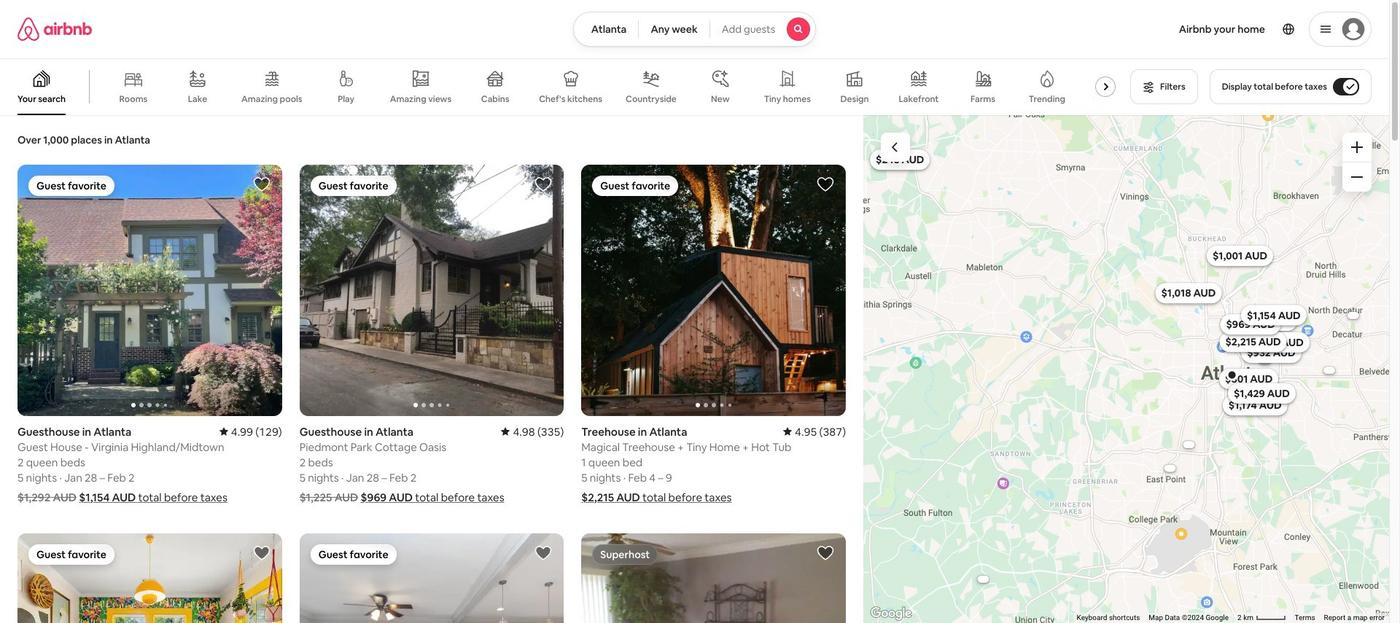 Task type: vqa. For each thing, say whether or not it's contained in the screenshot.
Top of hill hammock, beautiful view and breeze image
no



Task type: locate. For each thing, give the bounding box(es) containing it.
4.98 out of 5 average rating,  335 reviews image
[[502, 425, 564, 439]]

group
[[0, 58, 1132, 115], [18, 165, 282, 416], [300, 165, 564, 416], [582, 165, 846, 416], [18, 534, 282, 624], [300, 534, 564, 624], [582, 534, 846, 624]]

profile element
[[834, 0, 1372, 58]]

None search field
[[573, 12, 817, 47]]

add to wishlist: bungalow in atlanta image
[[535, 545, 553, 562]]

zoom out image
[[1352, 171, 1364, 183]]

google map
showing 30 stays. region
[[864, 109, 1390, 624]]

4.99 out of 5 average rating,  129 reviews image
[[219, 425, 282, 439]]



Task type: describe. For each thing, give the bounding box(es) containing it.
add to wishlist: guesthouse in atlanta image
[[535, 176, 553, 193]]

add to wishlist: treehouse in atlanta image
[[817, 176, 835, 193]]

add to wishlist: home in atlanta image
[[253, 545, 270, 562]]

add to wishlist: room in powder springs image
[[817, 545, 835, 562]]

the location you searched image
[[1227, 369, 1238, 381]]

zoom in image
[[1352, 142, 1364, 153]]

add to wishlist: guesthouse in atlanta image
[[253, 176, 270, 193]]

google image
[[868, 605, 916, 624]]

4.95 out of 5 average rating,  387 reviews image
[[784, 425, 846, 439]]



